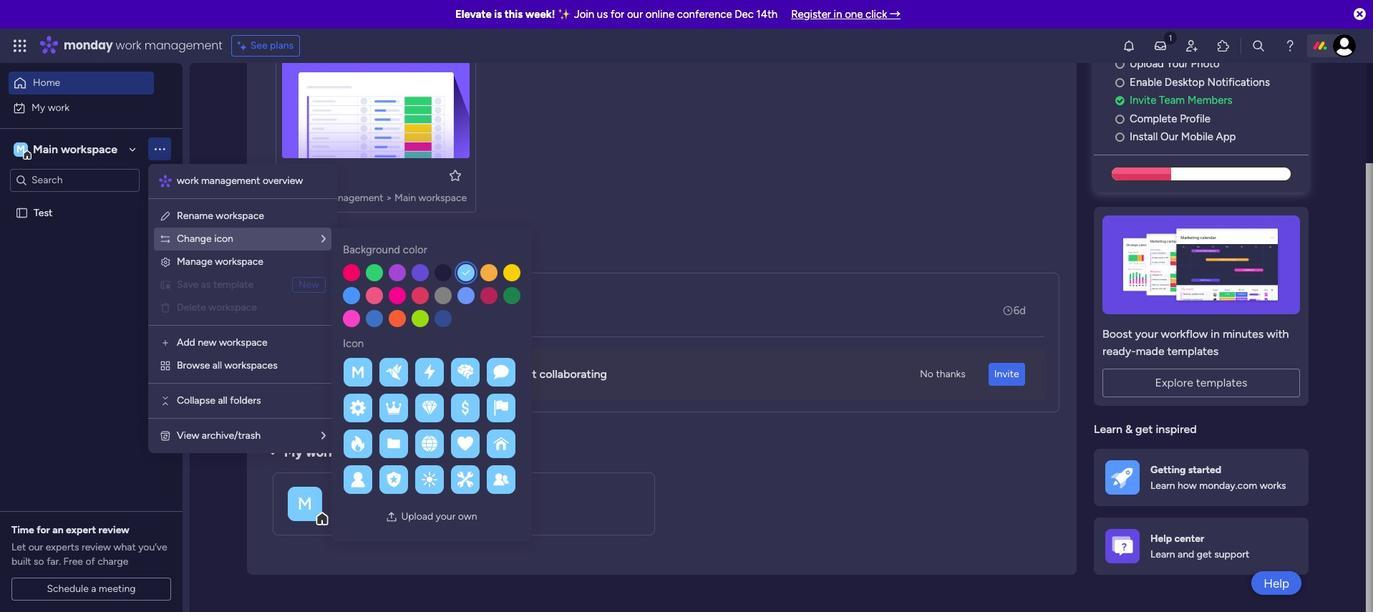 Task type: vqa. For each thing, say whether or not it's contained in the screenshot.
Test 'Link'
no



Task type: describe. For each thing, give the bounding box(es) containing it.
profile
[[1180, 112, 1211, 125]]

help for help center learn and get support
[[1151, 532, 1172, 545]]

your for boost
[[1135, 327, 1158, 341]]

workspace for rename workspace
[[216, 210, 264, 222]]

&
[[1125, 422, 1133, 436]]

help for help
[[1264, 576, 1289, 590]]

explore templates button
[[1103, 369, 1300, 397]]

conference
[[677, 8, 732, 21]]

install our mobile app link
[[1115, 129, 1309, 145]]

complete profile link
[[1115, 111, 1309, 127]]

an
[[52, 524, 63, 536]]

collapse all folders
[[177, 394, 261, 407]]

collaborating
[[539, 367, 607, 381]]

upload for upload your photo
[[1130, 57, 1164, 70]]

learn for getting
[[1151, 480, 1175, 492]]

feed
[[331, 248, 358, 263]]

delete workspace
[[177, 301, 257, 314]]

of
[[86, 556, 95, 568]]

experts
[[46, 541, 79, 553]]

my for my work
[[32, 101, 45, 113]]

template
[[213, 279, 254, 291]]

getting started learn how monday.com works
[[1151, 464, 1286, 492]]

ready-
[[1103, 344, 1136, 358]]

complete
[[1130, 112, 1177, 125]]

install
[[1130, 131, 1158, 143]]

save
[[177, 279, 199, 291]]

templates inside button
[[1196, 376, 1248, 389]]

1 vertical spatial workspaces
[[306, 444, 376, 460]]

upload for upload your own
[[401, 510, 433, 523]]

✨
[[558, 8, 571, 21]]

brad klo image
[[1333, 34, 1356, 57]]

workspace for main workspace work management
[[363, 487, 425, 503]]

roy
[[335, 296, 354, 308]]

→
[[890, 8, 901, 21]]

add to favorites image
[[448, 168, 463, 182]]

close my workspaces image
[[264, 444, 281, 461]]

so
[[34, 556, 44, 568]]

invite your teammates and start collaborating
[[372, 367, 607, 381]]

view
[[177, 430, 199, 442]]

component image
[[282, 190, 295, 203]]

team
[[1159, 94, 1185, 107]]

mobile
[[1181, 131, 1214, 143]]

menu item containing save as template
[[160, 276, 326, 294]]

browse
[[177, 359, 210, 372]]

select product image
[[13, 39, 27, 53]]

1 vertical spatial review
[[82, 541, 111, 553]]

workspace for delete workspace
[[209, 301, 257, 314]]

this
[[505, 8, 523, 21]]

how
[[1178, 480, 1197, 492]]

collapse
[[177, 394, 215, 407]]

new
[[198, 337, 217, 349]]

invite for team
[[1130, 94, 1157, 107]]

you've
[[138, 541, 167, 553]]

getting started element
[[1094, 449, 1309, 506]]

close update feed (inbox) image
[[264, 247, 281, 264]]

m for workspace image
[[298, 493, 312, 514]]

photo
[[1191, 57, 1220, 70]]

work management > main workspace
[[300, 192, 467, 204]]

in inside boost your workflow in minutes with ready-made templates
[[1211, 327, 1220, 341]]

apps image
[[1216, 39, 1231, 53]]

all for browse
[[212, 359, 222, 372]]

1 vertical spatial m
[[351, 363, 365, 382]]

workspace for manage workspace
[[215, 256, 263, 268]]

see plans
[[250, 39, 294, 52]]

work right monday
[[116, 37, 141, 54]]

enable
[[1130, 76, 1162, 89]]

invite team members
[[1130, 94, 1233, 107]]

0 vertical spatial public board image
[[282, 168, 298, 183]]

collapse all folders image
[[160, 395, 171, 407]]

work right "component" image
[[300, 192, 322, 204]]

monday work management
[[64, 37, 222, 54]]

as
[[201, 279, 211, 291]]

your
[[1167, 57, 1188, 70]]

register in one click → link
[[791, 8, 901, 21]]

workspace image
[[14, 141, 28, 157]]

all for collapse
[[218, 394, 227, 407]]

0 horizontal spatial workspaces
[[224, 359, 278, 372]]

teammates
[[430, 367, 488, 381]]

manage workspace
[[177, 256, 263, 268]]

test for topmost public board icon
[[303, 168, 325, 182]]

rename workspace
[[177, 210, 264, 222]]

work management overview
[[177, 175, 303, 187]]

help button
[[1252, 571, 1302, 595]]

rename
[[177, 210, 213, 222]]

see
[[250, 39, 268, 52]]

view archive/trash
[[177, 430, 261, 442]]

rename workspace image
[[160, 210, 171, 222]]

add new workspace
[[177, 337, 267, 349]]

one
[[845, 8, 863, 21]]

search everything image
[[1252, 39, 1266, 53]]

help image
[[1283, 39, 1297, 53]]

get inside help center learn and get support
[[1197, 548, 1212, 561]]

0 vertical spatial learn
[[1094, 422, 1123, 436]]

delete workspace image
[[160, 302, 171, 314]]

upload your own
[[401, 510, 477, 523]]

plans
[[270, 39, 294, 52]]

new
[[298, 279, 319, 291]]

main for main workspace work management
[[332, 487, 360, 503]]

menu containing work management overview
[[148, 164, 337, 453]]

notifications image
[[1122, 39, 1136, 53]]

notifications
[[1207, 76, 1270, 89]]

expert
[[66, 524, 96, 536]]

circle o image for upload
[[1115, 59, 1125, 70]]

circle o image for complete
[[1115, 114, 1125, 124]]

0 horizontal spatial in
[[834, 8, 842, 21]]

invite members image
[[1185, 39, 1199, 53]]

install our mobile app
[[1130, 131, 1236, 143]]

invite button
[[989, 363, 1025, 386]]

free
[[63, 556, 83, 568]]

online
[[646, 8, 675, 21]]

1 vertical spatial main
[[395, 192, 416, 204]]

let
[[11, 541, 26, 553]]

members
[[1188, 94, 1233, 107]]

workspace image
[[288, 486, 322, 521]]

m for workspace icon
[[17, 143, 25, 155]]

icon
[[214, 233, 233, 245]]

invite for your
[[372, 367, 401, 381]]

dec
[[735, 8, 754, 21]]

workspace selection element
[[14, 141, 120, 159]]

roy mann image
[[298, 296, 326, 325]]

elevate is this week! ✨ join us for our online conference dec 14th
[[455, 8, 778, 21]]

register in one click →
[[791, 8, 901, 21]]

workspace up browse all workspaces
[[219, 337, 267, 349]]

a
[[91, 583, 96, 595]]



Task type: locate. For each thing, give the bounding box(es) containing it.
1 vertical spatial templates
[[1196, 376, 1248, 389]]

1 vertical spatial test
[[34, 207, 53, 219]]

learn
[[1094, 422, 1123, 436], [1151, 480, 1175, 492], [1151, 548, 1175, 561]]

for inside the time for an expert review let our experts review what you've built so far. free of charge
[[37, 524, 50, 536]]

1 vertical spatial public board image
[[15, 206, 29, 219]]

1 horizontal spatial in
[[1211, 327, 1220, 341]]

learn down "getting"
[[1151, 480, 1175, 492]]

explore
[[1155, 376, 1193, 389]]

1 horizontal spatial our
[[627, 8, 643, 21]]

workspaces up workspace image
[[306, 444, 376, 460]]

>
[[386, 192, 392, 204]]

background color
[[343, 243, 427, 256]]

6d
[[1014, 304, 1026, 317]]

get right the &
[[1136, 422, 1153, 436]]

and for get
[[1178, 548, 1194, 561]]

charge
[[98, 556, 128, 568]]

workspace options image
[[153, 142, 167, 156]]

your left teammates
[[404, 367, 427, 381]]

main right the >
[[395, 192, 416, 204]]

1 vertical spatial and
[[1178, 548, 1194, 561]]

app
[[1216, 131, 1236, 143]]

time
[[11, 524, 34, 536]]

color
[[403, 243, 427, 256]]

workspace up search in workspace field
[[61, 142, 117, 156]]

list arrow image for view archive/trash
[[321, 431, 326, 441]]

0 horizontal spatial public board image
[[15, 206, 29, 219]]

register
[[791, 8, 831, 21]]

your left own
[[436, 510, 456, 523]]

0 vertical spatial our
[[627, 8, 643, 21]]

circle o image up check circle 'image'
[[1115, 77, 1125, 88]]

menu item
[[160, 276, 326, 294]]

templates
[[1167, 344, 1219, 358], [1196, 376, 1248, 389]]

0 vertical spatial in
[[834, 8, 842, 21]]

1 horizontal spatial m
[[298, 493, 312, 514]]

learn for help
[[1151, 548, 1175, 561]]

with
[[1267, 327, 1289, 341]]

circle o image inside enable desktop notifications link
[[1115, 77, 1125, 88]]

2 vertical spatial m
[[298, 493, 312, 514]]

invite inside button
[[994, 368, 1019, 380]]

0 vertical spatial main
[[33, 142, 58, 156]]

0 vertical spatial all
[[212, 359, 222, 372]]

and down center
[[1178, 548, 1194, 561]]

2 vertical spatial main
[[332, 487, 360, 503]]

0 horizontal spatial our
[[28, 541, 43, 553]]

1 circle o image from the top
[[1115, 59, 1125, 70]]

far.
[[47, 556, 61, 568]]

1 vertical spatial for
[[37, 524, 50, 536]]

0 horizontal spatial your
[[404, 367, 427, 381]]

1 vertical spatial upload
[[401, 510, 433, 523]]

elevate
[[455, 8, 492, 21]]

0 vertical spatial your
[[1135, 327, 1158, 341]]

1 circle o image from the top
[[1115, 77, 1125, 88]]

your for invite
[[404, 367, 427, 381]]

all down add new workspace at bottom left
[[212, 359, 222, 372]]

browse all workspaces
[[177, 359, 278, 372]]

main right workspace icon
[[33, 142, 58, 156]]

0 horizontal spatial m
[[17, 143, 25, 155]]

test for public board icon in the 'test' list box
[[34, 207, 53, 219]]

1 vertical spatial your
[[404, 367, 427, 381]]

public board image
[[282, 168, 298, 183], [15, 206, 29, 219]]

workflow
[[1161, 327, 1208, 341]]

m down the my workspaces at the bottom of page
[[298, 493, 312, 514]]

list arrow image up the my workspaces at the bottom of page
[[321, 431, 326, 441]]

1 horizontal spatial main
[[332, 487, 360, 503]]

work
[[116, 37, 141, 54], [48, 101, 70, 113], [177, 175, 199, 187], [300, 192, 322, 204], [349, 507, 373, 520]]

for right 'us'
[[611, 8, 624, 21]]

learn left the &
[[1094, 422, 1123, 436]]

minutes
[[1223, 327, 1264, 341]]

main for main workspace
[[33, 142, 58, 156]]

main inside workspace selection element
[[33, 142, 58, 156]]

main right workspace image
[[332, 487, 360, 503]]

your up the 'made'
[[1135, 327, 1158, 341]]

1 horizontal spatial invite
[[994, 368, 1019, 380]]

1 vertical spatial our
[[28, 541, 43, 553]]

workspace
[[61, 142, 117, 156], [419, 192, 467, 204], [216, 210, 264, 222], [215, 256, 263, 268], [209, 301, 257, 314], [219, 337, 267, 349], [363, 487, 425, 503]]

my
[[32, 101, 45, 113], [284, 444, 303, 460]]

2 circle o image from the top
[[1115, 114, 1125, 124]]

workspace for main workspace
[[61, 142, 117, 156]]

help
[[1151, 532, 1172, 545], [1264, 576, 1289, 590]]

list arrow image
[[321, 234, 326, 244], [321, 431, 326, 441]]

0 horizontal spatial help
[[1151, 532, 1172, 545]]

upload inside button
[[401, 510, 433, 523]]

1 vertical spatial all
[[218, 394, 227, 407]]

0 vertical spatial get
[[1136, 422, 1153, 436]]

complete profile
[[1130, 112, 1211, 125]]

overview
[[263, 175, 303, 187]]

upload right 'photo icon'
[[401, 510, 433, 523]]

public board image down workspace icon
[[15, 206, 29, 219]]

test
[[303, 168, 325, 182], [34, 207, 53, 219]]

center
[[1174, 532, 1205, 545]]

no thanks button
[[914, 363, 971, 386]]

1 vertical spatial circle o image
[[1115, 114, 1125, 124]]

work up rename
[[177, 175, 199, 187]]

enable desktop notifications link
[[1115, 74, 1309, 90]]

1 horizontal spatial my
[[284, 444, 303, 460]]

workspace up template
[[215, 256, 263, 268]]

learn down center
[[1151, 548, 1175, 561]]

2 horizontal spatial m
[[351, 363, 365, 382]]

1 horizontal spatial get
[[1197, 548, 1212, 561]]

upload up enable
[[1130, 57, 1164, 70]]

my inside my work button
[[32, 101, 45, 113]]

work down 'home'
[[48, 101, 70, 113]]

boost your workflow in minutes with ready-made templates
[[1103, 327, 1289, 358]]

0 horizontal spatial and
[[491, 367, 510, 381]]

check circle image
[[1115, 95, 1125, 106]]

1 vertical spatial learn
[[1151, 480, 1175, 492]]

main
[[33, 142, 58, 156], [395, 192, 416, 204], [332, 487, 360, 503]]

review up of
[[82, 541, 111, 553]]

inbox image
[[1153, 39, 1168, 53]]

circle o image for install
[[1115, 132, 1125, 143]]

own
[[458, 510, 477, 523]]

boost
[[1103, 327, 1133, 341]]

our inside the time for an expert review let our experts review what you've built so far. free of charge
[[28, 541, 43, 553]]

2 list arrow image from the top
[[321, 431, 326, 441]]

public board image inside 'test' list box
[[15, 206, 29, 219]]

templates inside boost your workflow in minutes with ready-made templates
[[1167, 344, 1219, 358]]

templates right the explore
[[1196, 376, 1248, 389]]

1
[[415, 249, 419, 261]]

menu
[[148, 164, 337, 453]]

main workspace work management
[[332, 487, 439, 520]]

0 vertical spatial review
[[98, 524, 129, 536]]

learn inside help center learn and get support
[[1151, 548, 1175, 561]]

14th
[[756, 8, 778, 21]]

desktop
[[1165, 76, 1205, 89]]

m
[[17, 143, 25, 155], [351, 363, 365, 382], [298, 493, 312, 514]]

invite team members link
[[1115, 93, 1309, 109]]

m inside workspace icon
[[17, 143, 25, 155]]

0 vertical spatial circle o image
[[1115, 59, 1125, 70]]

upload
[[1130, 57, 1164, 70], [401, 510, 433, 523]]

your inside boost your workflow in minutes with ready-made templates
[[1135, 327, 1158, 341]]

2 horizontal spatial invite
[[1130, 94, 1157, 107]]

learn & get inspired
[[1094, 422, 1197, 436]]

our up so
[[28, 541, 43, 553]]

add
[[177, 337, 195, 349]]

icon
[[343, 337, 364, 350]]

option
[[0, 200, 183, 203]]

circle o image for enable
[[1115, 77, 1125, 88]]

0 vertical spatial templates
[[1167, 344, 1219, 358]]

in
[[834, 8, 842, 21], [1211, 327, 1220, 341]]

0 vertical spatial test
[[303, 168, 325, 182]]

and inside help center learn and get support
[[1178, 548, 1194, 561]]

made
[[1136, 344, 1165, 358]]

home button
[[9, 72, 154, 95]]

explore templates
[[1155, 376, 1248, 389]]

help center learn and get support
[[1151, 532, 1250, 561]]

workspace down template
[[209, 301, 257, 314]]

my right close my workspaces icon
[[284, 444, 303, 460]]

in left one on the right
[[834, 8, 842, 21]]

1 vertical spatial get
[[1197, 548, 1212, 561]]

1 vertical spatial circle o image
[[1115, 132, 1125, 143]]

work inside 'main workspace work management'
[[349, 507, 373, 520]]

list arrow image up update
[[321, 234, 326, 244]]

week!
[[525, 8, 555, 21]]

Search in workspace field
[[30, 172, 120, 188]]

2 circle o image from the top
[[1115, 132, 1125, 143]]

circle o image down check circle 'image'
[[1115, 114, 1125, 124]]

manage
[[177, 256, 212, 268]]

manage workspace image
[[160, 256, 171, 268]]

help inside help button
[[1264, 576, 1289, 590]]

your inside button
[[436, 510, 456, 523]]

0 horizontal spatial invite
[[372, 367, 401, 381]]

0 vertical spatial upload
[[1130, 57, 1164, 70]]

click
[[866, 8, 887, 21]]

public board image up "component" image
[[282, 168, 298, 183]]

our left online
[[627, 8, 643, 21]]

2 vertical spatial your
[[436, 510, 456, 523]]

all left folders
[[218, 394, 227, 407]]

my down 'home'
[[32, 101, 45, 113]]

workspace up icon
[[216, 210, 264, 222]]

1 vertical spatial in
[[1211, 327, 1220, 341]]

templates image image
[[1107, 215, 1296, 314]]

your
[[1135, 327, 1158, 341], [404, 367, 427, 381], [436, 510, 456, 523]]

add new workspace image
[[160, 337, 171, 349]]

work inside button
[[48, 101, 70, 113]]

change icon image
[[160, 233, 171, 245]]

test inside list box
[[34, 207, 53, 219]]

and for start
[[491, 367, 510, 381]]

review
[[98, 524, 129, 536], [82, 541, 111, 553]]

circle o image
[[1115, 77, 1125, 88], [1115, 132, 1125, 143]]

main inside 'main workspace work management'
[[332, 487, 360, 503]]

circle o image down notifications 'image'
[[1115, 59, 1125, 70]]

view archive/trash image
[[160, 430, 171, 442]]

circle o image
[[1115, 59, 1125, 70], [1115, 114, 1125, 124]]

change
[[177, 233, 212, 245]]

get down center
[[1197, 548, 1212, 561]]

no
[[920, 368, 934, 380]]

0 vertical spatial list arrow image
[[321, 234, 326, 244]]

my work
[[32, 101, 70, 113]]

review up what
[[98, 524, 129, 536]]

2 horizontal spatial main
[[395, 192, 416, 204]]

help inside help center learn and get support
[[1151, 532, 1172, 545]]

browse all workspaces image
[[160, 360, 171, 372]]

your for upload
[[436, 510, 456, 523]]

for
[[611, 8, 624, 21], [37, 524, 50, 536]]

and left start
[[491, 367, 510, 381]]

1 image
[[1164, 29, 1177, 45]]

archive/trash
[[202, 430, 261, 442]]

test list box
[[0, 198, 183, 418]]

home
[[33, 77, 60, 89]]

save as template
[[177, 279, 254, 291]]

2 vertical spatial learn
[[1151, 548, 1175, 561]]

0 vertical spatial my
[[32, 101, 45, 113]]

time for an expert review let our experts review what you've built so far. free of charge
[[11, 524, 167, 568]]

learn inside the getting started learn how monday.com works
[[1151, 480, 1175, 492]]

1 horizontal spatial workspaces
[[306, 444, 376, 460]]

built
[[11, 556, 31, 568]]

update feed (inbox)
[[284, 248, 404, 263]]

join
[[574, 8, 594, 21]]

m inside workspace image
[[298, 493, 312, 514]]

0 vertical spatial circle o image
[[1115, 77, 1125, 88]]

templates down workflow
[[1167, 344, 1219, 358]]

delete workspace menu item
[[160, 299, 326, 316]]

management
[[144, 37, 222, 54], [201, 175, 260, 187], [324, 192, 383, 204], [375, 507, 439, 520]]

workspace down add to favorites icon
[[419, 192, 467, 204]]

management inside 'main workspace work management'
[[375, 507, 439, 520]]

0 horizontal spatial my
[[32, 101, 45, 113]]

delete
[[177, 301, 206, 314]]

0 vertical spatial workspaces
[[224, 359, 278, 372]]

0 vertical spatial help
[[1151, 532, 1172, 545]]

workspace inside menu item
[[209, 301, 257, 314]]

upload your photo
[[1130, 57, 1220, 70]]

help center element
[[1094, 518, 1309, 575]]

workspaces up folders
[[224, 359, 278, 372]]

0 vertical spatial and
[[491, 367, 510, 381]]

1 vertical spatial my
[[284, 444, 303, 460]]

1 horizontal spatial test
[[303, 168, 325, 182]]

inspired
[[1156, 422, 1197, 436]]

m left main workspace
[[17, 143, 25, 155]]

background
[[343, 243, 400, 256]]

getting
[[1151, 464, 1186, 476]]

meeting
[[99, 583, 136, 595]]

m down icon
[[351, 363, 365, 382]]

service icon image
[[160, 279, 171, 291]]

2 horizontal spatial your
[[1135, 327, 1158, 341]]

circle o image inside complete profile link
[[1115, 114, 1125, 124]]

folders
[[230, 394, 261, 407]]

1 horizontal spatial public board image
[[282, 168, 298, 183]]

0 horizontal spatial main
[[33, 142, 58, 156]]

1 horizontal spatial upload
[[1130, 57, 1164, 70]]

1 list arrow image from the top
[[321, 234, 326, 244]]

1 vertical spatial help
[[1264, 576, 1289, 590]]

0 vertical spatial m
[[17, 143, 25, 155]]

my workspaces
[[284, 444, 376, 460]]

workspace inside 'main workspace work management'
[[363, 487, 425, 503]]

management inside 'menu'
[[201, 175, 260, 187]]

list arrow image for change icon
[[321, 234, 326, 244]]

works
[[1260, 480, 1286, 492]]

my for my workspaces
[[284, 444, 303, 460]]

circle o image inside upload your photo link
[[1115, 59, 1125, 70]]

circle o image inside install our mobile app "link"
[[1115, 132, 1125, 143]]

is
[[494, 8, 502, 21]]

get
[[1136, 422, 1153, 436], [1197, 548, 1212, 561]]

0 horizontal spatial test
[[34, 207, 53, 219]]

main workspace
[[33, 142, 117, 156]]

0 vertical spatial for
[[611, 8, 624, 21]]

workspace up 'photo icon'
[[363, 487, 425, 503]]

0 horizontal spatial for
[[37, 524, 50, 536]]

1 horizontal spatial and
[[1178, 548, 1194, 561]]

in left minutes
[[1211, 327, 1220, 341]]

work left 'photo icon'
[[349, 507, 373, 520]]

0 horizontal spatial get
[[1136, 422, 1153, 436]]

photo icon image
[[386, 511, 398, 523]]

1 vertical spatial list arrow image
[[321, 431, 326, 441]]

1 horizontal spatial your
[[436, 510, 456, 523]]

for left an
[[37, 524, 50, 536]]

start
[[513, 367, 537, 381]]

0 horizontal spatial upload
[[401, 510, 433, 523]]

circle o image left the install
[[1115, 132, 1125, 143]]

1 horizontal spatial for
[[611, 8, 624, 21]]

1 horizontal spatial help
[[1264, 576, 1289, 590]]



